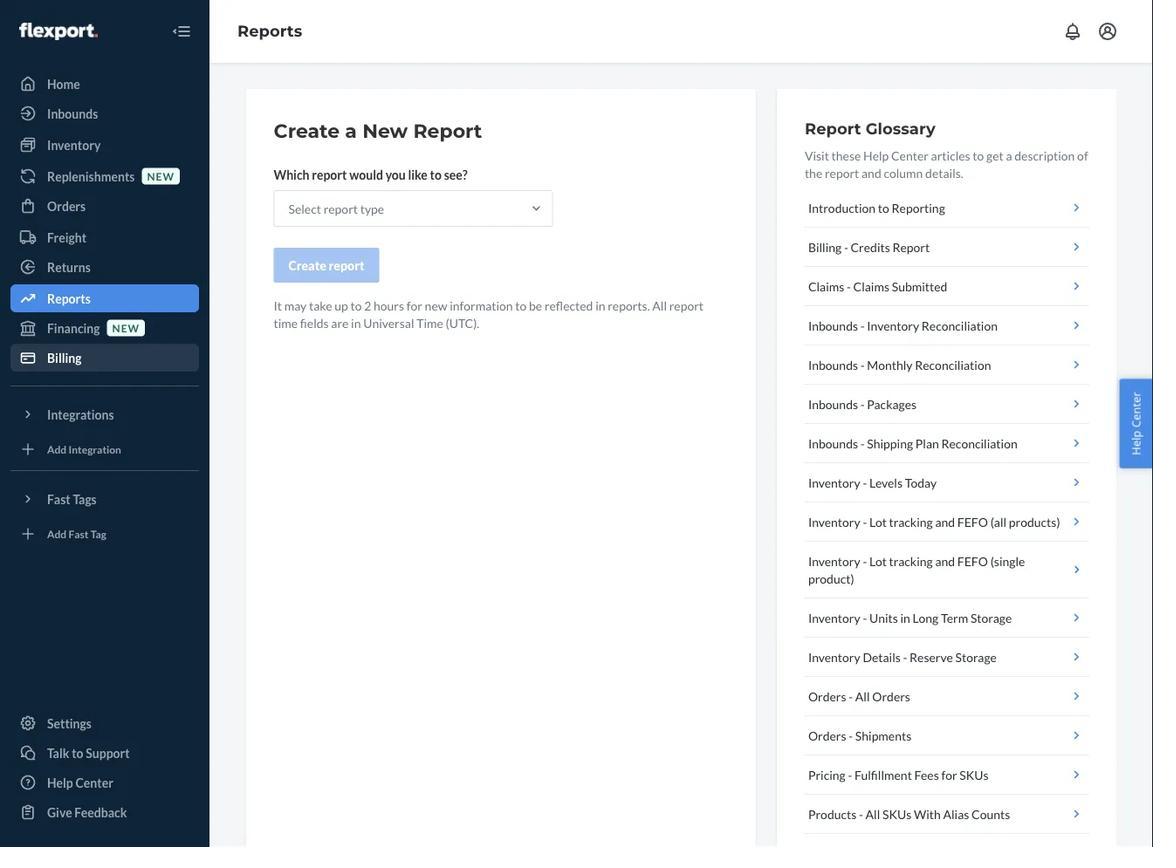 Task type: vqa. For each thing, say whether or not it's contained in the screenshot.
- for Inventory - Units in Long Term Storage
yes



Task type: locate. For each thing, give the bounding box(es) containing it.
- for inbounds - inventory reconciliation
[[861, 318, 865, 333]]

report for billing - credits report
[[893, 240, 930, 255]]

get
[[987, 148, 1004, 163]]

(utc).
[[446, 316, 480, 330]]

-
[[844, 240, 848, 255], [847, 279, 851, 294], [861, 318, 865, 333], [861, 358, 865, 372], [861, 397, 865, 412], [861, 436, 865, 451], [863, 475, 867, 490], [863, 515, 867, 530], [863, 554, 867, 569], [863, 611, 867, 626], [903, 650, 908, 665], [849, 689, 853, 704], [849, 729, 853, 743], [848, 768, 852, 783], [859, 807, 863, 822]]

lot for inventory - lot tracking and fefo (all products)
[[870, 515, 887, 530]]

- down billing - credits report
[[847, 279, 851, 294]]

inventory down inventory - levels today
[[808, 515, 861, 530]]

help inside visit these help center articles to get a description of the report and column details.
[[864, 148, 889, 163]]

0 horizontal spatial a
[[345, 119, 357, 143]]

add integration link
[[10, 436, 199, 464]]

inventory for inventory - lot tracking and fefo (single product)
[[808, 554, 861, 569]]

fast inside dropdown button
[[47, 492, 70, 507]]

new
[[362, 119, 408, 143]]

0 vertical spatial new
[[147, 170, 175, 182]]

2 horizontal spatial in
[[901, 611, 911, 626]]

0 horizontal spatial report
[[413, 119, 482, 143]]

orders up pricing
[[808, 729, 847, 743]]

skus up the counts
[[960, 768, 989, 783]]

0 horizontal spatial for
[[407, 298, 422, 313]]

inbounds down claims - claims submitted
[[808, 318, 858, 333]]

inventory up the product)
[[808, 554, 861, 569]]

tracking down the today
[[889, 515, 933, 530]]

inventory down the product)
[[808, 611, 861, 626]]

- for products - all skus with alias counts
[[859, 807, 863, 822]]

inventory - lot tracking and fefo (single product)
[[808, 554, 1025, 586]]

all up orders - shipments at bottom right
[[856, 689, 870, 704]]

add left the integration
[[47, 443, 67, 456]]

2 horizontal spatial report
[[893, 240, 930, 255]]

1 add from the top
[[47, 443, 67, 456]]

reconciliation down inbounds - inventory reconciliation button
[[915, 358, 991, 372]]

to right talk on the bottom of the page
[[72, 746, 83, 761]]

claims
[[808, 279, 845, 294], [854, 279, 890, 294]]

inventory up replenishments
[[47, 138, 101, 152]]

report down these
[[825, 165, 859, 180]]

- for inbounds - shipping plan reconciliation
[[861, 436, 865, 451]]

of
[[1078, 148, 1088, 163]]

inventory inside button
[[808, 611, 861, 626]]

- left shipments
[[849, 729, 853, 743]]

report up these
[[805, 119, 861, 138]]

lot up units at the right bottom of page
[[870, 554, 887, 569]]

create up may
[[289, 258, 326, 273]]

2 vertical spatial new
[[112, 322, 140, 334]]

- up orders - shipments at bottom right
[[849, 689, 853, 704]]

0 vertical spatial tracking
[[889, 515, 933, 530]]

1 lot from the top
[[870, 515, 887, 530]]

1 vertical spatial billing
[[47, 351, 82, 365]]

report up up
[[329, 258, 365, 273]]

inventory left levels
[[808, 475, 861, 490]]

report inside visit these help center articles to get a description of the report and column details.
[[825, 165, 859, 180]]

0 horizontal spatial billing
[[47, 351, 82, 365]]

report down reporting
[[893, 240, 930, 255]]

1 vertical spatial fast
[[69, 528, 89, 540]]

- right pricing
[[848, 768, 852, 783]]

a inside visit these help center articles to get a description of the report and column details.
[[1006, 148, 1012, 163]]

with
[[914, 807, 941, 822]]

levels
[[870, 475, 903, 490]]

2 horizontal spatial center
[[1128, 392, 1144, 428]]

1 vertical spatial reports link
[[10, 285, 199, 313]]

1 vertical spatial help center
[[47, 776, 113, 791]]

1 horizontal spatial claims
[[854, 279, 890, 294]]

inbounds - monthly reconciliation button
[[805, 346, 1089, 385]]

add down the fast tags
[[47, 528, 67, 540]]

lot down inventory - levels today
[[870, 515, 887, 530]]

storage right term
[[971, 611, 1012, 626]]

and inside inventory - lot tracking and fefo (single product)
[[935, 554, 955, 569]]

new
[[147, 170, 175, 182], [425, 298, 447, 313], [112, 322, 140, 334]]

and
[[862, 165, 882, 180], [935, 515, 955, 530], [935, 554, 955, 569]]

0 vertical spatial all
[[652, 298, 667, 313]]

term
[[941, 611, 968, 626]]

2 vertical spatial all
[[866, 807, 880, 822]]

fefo left (all
[[958, 515, 988, 530]]

information
[[450, 298, 513, 313]]

for up "time"
[[407, 298, 422, 313]]

- for inventory - levels today
[[863, 475, 867, 490]]

add for add fast tag
[[47, 528, 67, 540]]

0 vertical spatial reconciliation
[[922, 318, 998, 333]]

center
[[891, 148, 929, 163], [1128, 392, 1144, 428], [76, 776, 113, 791]]

details.
[[926, 165, 964, 180]]

1 vertical spatial reports
[[47, 291, 91, 306]]

- up inventory - units in long term storage
[[863, 554, 867, 569]]

fast
[[47, 492, 70, 507], [69, 528, 89, 540]]

1 horizontal spatial for
[[942, 768, 957, 783]]

reconciliation
[[922, 318, 998, 333], [915, 358, 991, 372], [942, 436, 1018, 451]]

1 vertical spatial for
[[942, 768, 957, 783]]

1 vertical spatial skus
[[883, 807, 912, 822]]

and down the inventory - lot tracking and fefo (all products) button
[[935, 554, 955, 569]]

submitted
[[892, 279, 948, 294]]

0 vertical spatial help center
[[1128, 392, 1144, 456]]

1 horizontal spatial new
[[147, 170, 175, 182]]

all right products
[[866, 807, 880, 822]]

all inside the orders - all orders button
[[856, 689, 870, 704]]

billing inside 'link'
[[47, 351, 82, 365]]

0 vertical spatial center
[[891, 148, 929, 163]]

billing down introduction
[[808, 240, 842, 255]]

tags
[[73, 492, 97, 507]]

it may take up to 2 hours for new information to be reflected in reports. all report time fields are in universal time (utc).
[[274, 298, 704, 330]]

orders inside orders - shipments button
[[808, 729, 847, 743]]

orders link
[[10, 192, 199, 220]]

for inside button
[[942, 768, 957, 783]]

to left reporting
[[878, 200, 890, 215]]

to left get
[[973, 148, 984, 163]]

a
[[345, 119, 357, 143], [1006, 148, 1012, 163]]

inventory
[[47, 138, 101, 152], [867, 318, 919, 333], [808, 475, 861, 490], [808, 515, 861, 530], [808, 554, 861, 569], [808, 611, 861, 626], [808, 650, 861, 665]]

0 horizontal spatial in
[[351, 316, 361, 330]]

a right get
[[1006, 148, 1012, 163]]

1 vertical spatial tracking
[[889, 554, 933, 569]]

- for pricing - fulfillment fees for skus
[[848, 768, 852, 783]]

inventory - lot tracking and fefo (single product) button
[[805, 542, 1089, 599]]

up
[[335, 298, 348, 313]]

pricing - fulfillment fees for skus
[[808, 768, 989, 783]]

0 vertical spatial in
[[596, 298, 606, 313]]

billing down financing
[[47, 351, 82, 365]]

1 horizontal spatial help
[[864, 148, 889, 163]]

2 vertical spatial and
[[935, 554, 955, 569]]

1 vertical spatial help
[[1128, 431, 1144, 456]]

see?
[[444, 167, 468, 182]]

billing
[[808, 240, 842, 255], [47, 351, 82, 365]]

alias
[[943, 807, 969, 822]]

orders up orders - shipments at bottom right
[[808, 689, 847, 704]]

1 horizontal spatial billing
[[808, 240, 842, 255]]

shipping
[[867, 436, 913, 451]]

for right fees at the right bottom of the page
[[942, 768, 957, 783]]

report up select report type on the left
[[312, 167, 347, 182]]

billing inside 'button'
[[808, 240, 842, 255]]

inventory - lot tracking and fefo (all products)
[[808, 515, 1061, 530]]

orders up freight
[[47, 199, 86, 213]]

1 vertical spatial fefo
[[958, 554, 988, 569]]

orders for orders - all orders
[[808, 689, 847, 704]]

inventory link
[[10, 131, 199, 159]]

introduction to reporting button
[[805, 189, 1089, 228]]

create inside button
[[289, 258, 326, 273]]

it
[[274, 298, 282, 313]]

orders - shipments button
[[805, 717, 1089, 756]]

in left reports.
[[596, 298, 606, 313]]

- for inventory - lot tracking and fefo (single product)
[[863, 554, 867, 569]]

center inside button
[[1128, 392, 1144, 428]]

fast left tags
[[47, 492, 70, 507]]

new for financing
[[112, 322, 140, 334]]

feedback
[[75, 805, 127, 820]]

- left levels
[[863, 475, 867, 490]]

create for create a new report
[[274, 119, 340, 143]]

2 vertical spatial reconciliation
[[942, 436, 1018, 451]]

2 vertical spatial in
[[901, 611, 911, 626]]

fefo left the (single
[[958, 554, 988, 569]]

product)
[[808, 571, 854, 586]]

storage inside button
[[956, 650, 997, 665]]

lot inside inventory - lot tracking and fefo (single product)
[[870, 554, 887, 569]]

to inside visit these help center articles to get a description of the report and column details.
[[973, 148, 984, 163]]

1 claims from the left
[[808, 279, 845, 294]]

to right 'like'
[[430, 167, 442, 182]]

inbounds down inbounds - packages
[[808, 436, 858, 451]]

home link
[[10, 70, 199, 98]]

1 vertical spatial all
[[856, 689, 870, 704]]

inbounds
[[47, 106, 98, 121], [808, 318, 858, 333], [808, 358, 858, 372], [808, 397, 858, 412], [808, 436, 858, 451]]

orders inside orders link
[[47, 199, 86, 213]]

inbounds left packages on the top right
[[808, 397, 858, 412]]

report right reports.
[[669, 298, 704, 313]]

inventory inside "button"
[[808, 475, 861, 490]]

0 vertical spatial fast
[[47, 492, 70, 507]]

report for create report
[[329, 258, 365, 273]]

1 vertical spatial add
[[47, 528, 67, 540]]

0 horizontal spatial center
[[76, 776, 113, 791]]

2 lot from the top
[[870, 554, 887, 569]]

1 tracking from the top
[[889, 515, 933, 530]]

are
[[331, 316, 349, 330]]

in right the "are"
[[351, 316, 361, 330]]

0 vertical spatial lot
[[870, 515, 887, 530]]

2 tracking from the top
[[889, 554, 933, 569]]

new up orders link
[[147, 170, 175, 182]]

inventory details - reserve storage button
[[805, 638, 1089, 678]]

products
[[808, 807, 857, 822]]

fefo inside inventory - lot tracking and fefo (single product)
[[958, 554, 988, 569]]

0 horizontal spatial claims
[[808, 279, 845, 294]]

claims - claims submitted
[[808, 279, 948, 294]]

report up see?
[[413, 119, 482, 143]]

reporting
[[892, 200, 945, 215]]

1 vertical spatial storage
[[956, 650, 997, 665]]

1 vertical spatial reconciliation
[[915, 358, 991, 372]]

0 vertical spatial storage
[[971, 611, 1012, 626]]

claims down billing - credits report
[[808, 279, 845, 294]]

0 vertical spatial fefo
[[958, 515, 988, 530]]

a left new
[[345, 119, 357, 143]]

universal
[[363, 316, 414, 330]]

inventory - units in long term storage button
[[805, 599, 1089, 638]]

1 horizontal spatial help center
[[1128, 392, 1144, 456]]

- left units at the right bottom of page
[[863, 611, 867, 626]]

- inside button
[[847, 279, 851, 294]]

1 horizontal spatial center
[[891, 148, 929, 163]]

visit these help center articles to get a description of the report and column details.
[[805, 148, 1088, 180]]

0 vertical spatial create
[[274, 119, 340, 143]]

inventory inside inventory - lot tracking and fefo (single product)
[[808, 554, 861, 569]]

and inside visit these help center articles to get a description of the report and column details.
[[862, 165, 882, 180]]

0 vertical spatial reports
[[237, 22, 302, 41]]

and down inventory - levels today "button"
[[935, 515, 955, 530]]

inventory details - reserve storage
[[808, 650, 997, 665]]

fast left tag
[[69, 528, 89, 540]]

report
[[805, 119, 861, 138], [413, 119, 482, 143], [893, 240, 930, 255]]

orders
[[47, 199, 86, 213], [808, 689, 847, 704], [872, 689, 911, 704], [808, 729, 847, 743]]

- for inventory - lot tracking and fefo (all products)
[[863, 515, 867, 530]]

- inside "button"
[[863, 475, 867, 490]]

inventory up orders - all orders
[[808, 650, 861, 665]]

2 add from the top
[[47, 528, 67, 540]]

settings link
[[10, 710, 199, 738]]

reports
[[237, 22, 302, 41], [47, 291, 91, 306]]

- inside inventory - lot tracking and fefo (single product)
[[863, 554, 867, 569]]

fast tags
[[47, 492, 97, 507]]

orders up shipments
[[872, 689, 911, 704]]

- left the credits
[[844, 240, 848, 255]]

new up "time"
[[425, 298, 447, 313]]

all
[[652, 298, 667, 313], [856, 689, 870, 704], [866, 807, 880, 822]]

1 horizontal spatial skus
[[960, 768, 989, 783]]

0 vertical spatial billing
[[808, 240, 842, 255]]

orders - shipments
[[808, 729, 912, 743]]

and left column
[[862, 165, 882, 180]]

in left long
[[901, 611, 911, 626]]

2 fefo from the top
[[958, 554, 988, 569]]

1 fefo from the top
[[958, 515, 988, 530]]

talk to support button
[[10, 740, 199, 767]]

inbounds down home
[[47, 106, 98, 121]]

long
[[913, 611, 939, 626]]

reconciliation down inbounds - packages button
[[942, 436, 1018, 451]]

inventory - lot tracking and fefo (all products) button
[[805, 503, 1089, 542]]

0 vertical spatial and
[[862, 165, 882, 180]]

report for create a new report
[[413, 119, 482, 143]]

0 vertical spatial add
[[47, 443, 67, 456]]

1 vertical spatial lot
[[870, 554, 887, 569]]

orders for orders
[[47, 199, 86, 213]]

0 vertical spatial for
[[407, 298, 422, 313]]

to left 2
[[351, 298, 362, 313]]

billing for billing
[[47, 351, 82, 365]]

storage
[[971, 611, 1012, 626], [956, 650, 997, 665]]

1 horizontal spatial reports
[[237, 22, 302, 41]]

time
[[274, 316, 298, 330]]

- left packages on the top right
[[861, 397, 865, 412]]

- down claims - claims submitted
[[861, 318, 865, 333]]

new up billing 'link'
[[112, 322, 140, 334]]

inventory up monthly at the right of the page
[[867, 318, 919, 333]]

1 vertical spatial and
[[935, 515, 955, 530]]

all inside products - all skus with alias counts button
[[866, 807, 880, 822]]

- left shipping
[[861, 436, 865, 451]]

report left type
[[324, 201, 358, 216]]

create a new report
[[274, 119, 482, 143]]

talk
[[47, 746, 69, 761]]

inbounds up inbounds - packages
[[808, 358, 858, 372]]

reconciliation for inbounds - monthly reconciliation
[[915, 358, 991, 372]]

1 vertical spatial in
[[351, 316, 361, 330]]

1 horizontal spatial a
[[1006, 148, 1012, 163]]

- down inventory - levels today
[[863, 515, 867, 530]]

which
[[274, 167, 310, 182]]

billing - credits report button
[[805, 228, 1089, 267]]

report inside button
[[329, 258, 365, 273]]

products - all skus with alias counts
[[808, 807, 1010, 822]]

home
[[47, 76, 80, 91]]

0 vertical spatial help
[[864, 148, 889, 163]]

0 vertical spatial a
[[345, 119, 357, 143]]

0 vertical spatial reports link
[[237, 22, 302, 41]]

- left monthly at the right of the page
[[861, 358, 865, 372]]

- right products
[[859, 807, 863, 822]]

tracking down inventory - lot tracking and fefo (all products)
[[889, 554, 933, 569]]

- right details on the bottom right of page
[[903, 650, 908, 665]]

- inside button
[[863, 611, 867, 626]]

be
[[529, 298, 542, 313]]

fefo for (single
[[958, 554, 988, 569]]

tracking inside inventory - lot tracking and fefo (single product)
[[889, 554, 933, 569]]

1 vertical spatial create
[[289, 258, 326, 273]]

- inside 'button'
[[844, 240, 848, 255]]

report inside 'button'
[[893, 240, 930, 255]]

and for inventory - lot tracking and fefo (single product)
[[935, 554, 955, 569]]

for inside it may take up to 2 hours for new information to be reflected in reports. all report time fields are in universal time (utc).
[[407, 298, 422, 313]]

storage right reserve
[[956, 650, 997, 665]]

2 horizontal spatial help
[[1128, 431, 1144, 456]]

fulfillment
[[855, 768, 912, 783]]

0 horizontal spatial reports
[[47, 291, 91, 306]]

all right reports.
[[652, 298, 667, 313]]

returns link
[[10, 253, 199, 281]]

reconciliation down "claims - claims submitted" button
[[922, 318, 998, 333]]

0 horizontal spatial skus
[[883, 807, 912, 822]]

0 horizontal spatial new
[[112, 322, 140, 334]]

1 vertical spatial center
[[1128, 392, 1144, 428]]

skus left with
[[883, 807, 912, 822]]

create up the which
[[274, 119, 340, 143]]

2 vertical spatial help
[[47, 776, 73, 791]]

products)
[[1009, 515, 1061, 530]]

1 vertical spatial new
[[425, 298, 447, 313]]

2 horizontal spatial new
[[425, 298, 447, 313]]

inbounds for inbounds - packages
[[808, 397, 858, 412]]

claims down the credits
[[854, 279, 890, 294]]

1 vertical spatial a
[[1006, 148, 1012, 163]]

pricing
[[808, 768, 846, 783]]

- for inbounds - packages
[[861, 397, 865, 412]]



Task type: describe. For each thing, give the bounding box(es) containing it.
flexport logo image
[[19, 23, 98, 40]]

open notifications image
[[1063, 21, 1084, 42]]

would
[[349, 167, 383, 182]]

give
[[47, 805, 72, 820]]

1 horizontal spatial in
[[596, 298, 606, 313]]

inbounds for inbounds
[[47, 106, 98, 121]]

products - all skus with alias counts button
[[805, 795, 1089, 835]]

fefo for (all
[[958, 515, 988, 530]]

in inside button
[[901, 611, 911, 626]]

report for select report type
[[324, 201, 358, 216]]

financing
[[47, 321, 100, 336]]

help inside button
[[1128, 431, 1144, 456]]

inventory for inventory - units in long term storage
[[808, 611, 861, 626]]

2 vertical spatial center
[[76, 776, 113, 791]]

integration
[[69, 443, 121, 456]]

all inside it may take up to 2 hours for new information to be reflected in reports. all report time fields are in universal time (utc).
[[652, 298, 667, 313]]

inventory for inventory
[[47, 138, 101, 152]]

introduction to reporting
[[808, 200, 945, 215]]

help center button
[[1120, 379, 1153, 469]]

units
[[870, 611, 898, 626]]

credits
[[851, 240, 890, 255]]

may
[[284, 298, 307, 313]]

0 horizontal spatial help
[[47, 776, 73, 791]]

- for billing - credits report
[[844, 240, 848, 255]]

like
[[408, 167, 428, 182]]

you
[[386, 167, 406, 182]]

type
[[360, 201, 384, 216]]

center inside visit these help center articles to get a description of the report and column details.
[[891, 148, 929, 163]]

talk to support
[[47, 746, 130, 761]]

inventory for inventory details - reserve storage
[[808, 650, 861, 665]]

add fast tag
[[47, 528, 106, 540]]

0 horizontal spatial reports link
[[10, 285, 199, 313]]

give feedback button
[[10, 799, 199, 827]]

returns
[[47, 260, 91, 275]]

inventory - units in long term storage
[[808, 611, 1012, 626]]

0 vertical spatial skus
[[960, 768, 989, 783]]

take
[[309, 298, 332, 313]]

reserve
[[910, 650, 953, 665]]

integrations button
[[10, 401, 199, 429]]

to left be
[[515, 298, 527, 313]]

help center link
[[10, 769, 199, 797]]

freight link
[[10, 224, 199, 251]]

2
[[364, 298, 371, 313]]

report glossary
[[805, 119, 936, 138]]

new inside it may take up to 2 hours for new information to be reflected in reports. all report time fields are in universal time (utc).
[[425, 298, 447, 313]]

orders for orders - shipments
[[808, 729, 847, 743]]

and for inventory - lot tracking and fefo (all products)
[[935, 515, 955, 530]]

- for orders - all orders
[[849, 689, 853, 704]]

select report type
[[289, 201, 384, 216]]

counts
[[972, 807, 1010, 822]]

fast tags button
[[10, 485, 199, 513]]

to inside button
[[72, 746, 83, 761]]

time
[[417, 316, 443, 330]]

- for claims - claims submitted
[[847, 279, 851, 294]]

fees
[[915, 768, 939, 783]]

new for replenishments
[[147, 170, 175, 182]]

1 horizontal spatial reports link
[[237, 22, 302, 41]]

storage inside button
[[971, 611, 1012, 626]]

close navigation image
[[171, 21, 192, 42]]

inventory for inventory - levels today
[[808, 475, 861, 490]]

reports.
[[608, 298, 650, 313]]

add for add integration
[[47, 443, 67, 456]]

shipments
[[856, 729, 912, 743]]

fields
[[300, 316, 329, 330]]

2 claims from the left
[[854, 279, 890, 294]]

inbounds - shipping plan reconciliation button
[[805, 424, 1089, 464]]

hours
[[374, 298, 404, 313]]

plan
[[916, 436, 939, 451]]

- for inbounds - monthly reconciliation
[[861, 358, 865, 372]]

tracking for (single
[[889, 554, 933, 569]]

open account menu image
[[1098, 21, 1118, 42]]

claims - claims submitted button
[[805, 267, 1089, 306]]

inventory for inventory - lot tracking and fefo (all products)
[[808, 515, 861, 530]]

introduction
[[808, 200, 876, 215]]

add fast tag link
[[10, 520, 199, 548]]

inbounds - packages button
[[805, 385, 1089, 424]]

freight
[[47, 230, 86, 245]]

inbounds link
[[10, 100, 199, 127]]

inbounds for inbounds - monthly reconciliation
[[808, 358, 858, 372]]

inbounds - packages
[[808, 397, 917, 412]]

billing for billing - credits report
[[808, 240, 842, 255]]

description
[[1015, 148, 1075, 163]]

report for which report would you like to see?
[[312, 167, 347, 182]]

support
[[86, 746, 130, 761]]

select
[[289, 201, 321, 216]]

inbounds for inbounds - inventory reconciliation
[[808, 318, 858, 333]]

the
[[805, 165, 823, 180]]

report inside it may take up to 2 hours for new information to be reflected in reports. all report time fields are in universal time (utc).
[[669, 298, 704, 313]]

help center inside button
[[1128, 392, 1144, 456]]

reconciliation for inbounds - inventory reconciliation
[[922, 318, 998, 333]]

settings
[[47, 716, 92, 731]]

integrations
[[47, 407, 114, 422]]

0 horizontal spatial help center
[[47, 776, 113, 791]]

today
[[905, 475, 937, 490]]

reflected
[[545, 298, 593, 313]]

inbounds - inventory reconciliation button
[[805, 306, 1089, 346]]

details
[[863, 650, 901, 665]]

create for create report
[[289, 258, 326, 273]]

column
[[884, 165, 923, 180]]

all for products
[[866, 807, 880, 822]]

all for orders
[[856, 689, 870, 704]]

1 horizontal spatial report
[[805, 119, 861, 138]]

articles
[[931, 148, 971, 163]]

lot for inventory - lot tracking and fefo (single product)
[[870, 554, 887, 569]]

these
[[832, 148, 861, 163]]

inbounds for inbounds - shipping plan reconciliation
[[808, 436, 858, 451]]

- for inventory - units in long term storage
[[863, 611, 867, 626]]

- for orders - shipments
[[849, 729, 853, 743]]

replenishments
[[47, 169, 135, 184]]

inbounds - inventory reconciliation
[[808, 318, 998, 333]]

(single
[[991, 554, 1025, 569]]

packages
[[867, 397, 917, 412]]

billing link
[[10, 344, 199, 372]]

(all
[[991, 515, 1007, 530]]

to inside button
[[878, 200, 890, 215]]

orders - all orders button
[[805, 678, 1089, 717]]

tracking for (all
[[889, 515, 933, 530]]

pricing - fulfillment fees for skus button
[[805, 756, 1089, 795]]

add integration
[[47, 443, 121, 456]]

create report
[[289, 258, 365, 273]]



